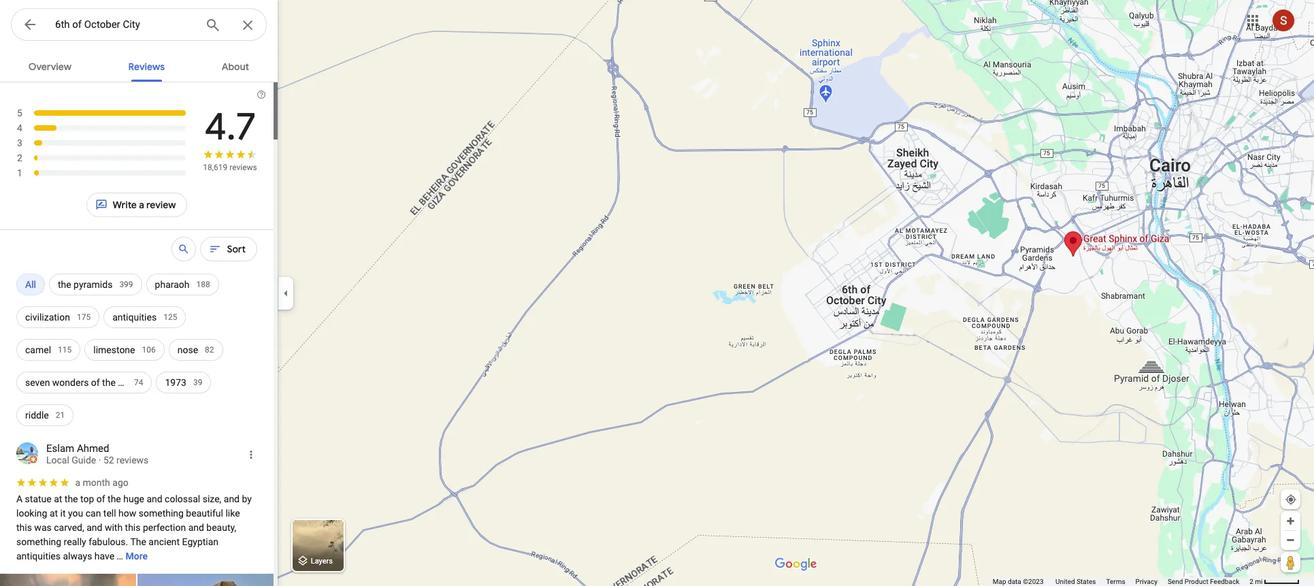 Task type: describe. For each thing, give the bounding box(es) containing it.
fabulous.
[[89, 536, 128, 547]]

limestone
[[93, 344, 135, 355]]

ago
[[112, 477, 128, 488]]

privacy button
[[1136, 577, 1158, 586]]

the up you
[[65, 493, 78, 504]]

can
[[86, 508, 101, 519]]

civilization
[[25, 312, 70, 323]]

0 vertical spatial at
[[54, 493, 62, 504]]

write
[[113, 199, 137, 211]]

about
[[222, 61, 249, 73]]

18,619
[[203, 163, 228, 172]]

tab list inside google maps element
[[0, 49, 278, 82]]

1 vertical spatial a
[[75, 477, 80, 488]]

82
[[205, 345, 214, 355]]

about button
[[211, 49, 260, 82]]

more button
[[126, 540, 148, 573]]

search reviews image
[[178, 243, 190, 255]]

pyramids
[[74, 279, 113, 290]]

115
[[58, 345, 72, 355]]

google maps element
[[0, 0, 1314, 586]]

nose
[[177, 344, 198, 355]]

refine reviews option group
[[16, 268, 257, 432]]

5 stars, 15,203 reviews image
[[16, 105, 187, 120]]

·
[[99, 455, 101, 466]]

send product feedback button
[[1168, 577, 1240, 586]]

camel, mentioned in 115 reviews radio
[[16, 334, 80, 366]]

a statue at the top of the huge and colossal size, and by looking at it you can tell how something beautiful like this was carved, and with this perfection and beauty, something really fabulous. the ancient egyptian antiquities always have …
[[16, 493, 254, 562]]

colossal
[[165, 493, 200, 504]]

month
[[83, 477, 110, 488]]

the pyramids, mentioned in 399 reviews radio
[[49, 268, 142, 301]]

the pyramids 399
[[58, 279, 133, 290]]

eslam ahmed local guide · 52 reviews
[[46, 442, 149, 466]]

2 for 2
[[17, 152, 22, 163]]

2 this from the left
[[125, 522, 141, 533]]

like
[[226, 508, 240, 519]]

175
[[77, 312, 91, 322]]

and up like
[[224, 493, 240, 504]]

camel 115
[[25, 344, 72, 355]]

united states button
[[1056, 577, 1096, 586]]

local
[[46, 455, 69, 466]]

civilization 175
[[25, 312, 91, 323]]

All reviews radio
[[16, 268, 45, 301]]

write a review
[[113, 199, 176, 211]]

beauty,
[[206, 522, 236, 533]]

zoom in image
[[1286, 516, 1296, 526]]

mi
[[1255, 578, 1263, 585]]

write a review button
[[86, 189, 187, 221]]

by
[[242, 493, 252, 504]]

seven
[[25, 377, 50, 388]]

guide
[[72, 455, 96, 466]]

4 stars, 2,138 reviews image
[[16, 120, 186, 135]]

states
[[1077, 578, 1096, 585]]

layers
[[311, 557, 333, 566]]

data
[[1008, 578, 1021, 585]]

antiquities inside radio
[[112, 312, 157, 323]]

6th of October City field
[[11, 8, 267, 42]]

actions for eslam ahmed's review image
[[245, 449, 257, 461]]

how
[[118, 508, 136, 519]]

united states
[[1056, 578, 1096, 585]]

…
[[117, 551, 123, 562]]

none field inside 6th of october city field
[[55, 16, 194, 33]]

overview
[[28, 61, 71, 73]]

ancient inside a statue at the top of the huge and colossal size, and by looking at it you can tell how something beautiful like this was carved, and with this perfection and beauty, something really fabulous. the ancient egyptian antiquities always have …
[[149, 536, 180, 547]]

tell
[[103, 508, 116, 519]]

pharaoh
[[155, 279, 190, 290]]

statue
[[25, 493, 52, 504]]

1973
[[165, 377, 186, 388]]

all
[[25, 279, 36, 290]]

sort button
[[200, 233, 257, 265]]

zoom out image
[[1286, 535, 1296, 545]]

a
[[16, 493, 23, 504]]

antiquities inside a statue at the top of the huge and colossal size, and by looking at it you can tell how something beautiful like this was carved, and with this perfection and beauty, something really fabulous. the ancient egyptian antiquities always have …
[[16, 551, 61, 562]]

send product feedback
[[1168, 578, 1240, 585]]

3 stars, 698 reviews image
[[16, 135, 186, 150]]

ancient inside option
[[118, 377, 149, 388]]

188
[[196, 280, 210, 289]]

camel
[[25, 344, 51, 355]]

ahmed
[[77, 442, 109, 455]]

0 vertical spatial reviews
[[230, 163, 257, 172]]

world
[[151, 377, 175, 388]]

have
[[94, 551, 114, 562]]

eslam
[[46, 442, 74, 455]]

map data ©2023
[[993, 578, 1046, 585]]

looking
[[16, 508, 47, 519]]

wonders
[[52, 377, 89, 388]]

write a review image
[[95, 199, 107, 211]]

sort
[[227, 243, 246, 255]]



Task type: vqa. For each thing, say whether or not it's contained in the screenshot.
the top "antiquities"
yes



Task type: locate. For each thing, give the bounding box(es) containing it.
limestone 106
[[93, 344, 156, 355]]

limestone, mentioned in 106 reviews radio
[[85, 334, 165, 366]]

sort image
[[209, 243, 222, 255]]

the inside the seven wonders of the ancient world, mentioned in 74 reviews option
[[102, 377, 116, 388]]

0 vertical spatial a
[[139, 199, 144, 211]]

0 horizontal spatial reviews
[[116, 455, 149, 466]]

1 vertical spatial ancient
[[149, 536, 180, 547]]

1 vertical spatial antiquities
[[16, 551, 61, 562]]

and right "huge"
[[147, 493, 162, 504]]

1 horizontal spatial a
[[139, 199, 144, 211]]

1 horizontal spatial antiquities
[[112, 312, 157, 323]]

this down looking
[[16, 522, 32, 533]]

ancient
[[118, 377, 149, 388], [149, 536, 180, 547]]

something down was
[[16, 536, 61, 547]]

0 vertical spatial ancient
[[118, 377, 149, 388]]

2 left mi on the right bottom
[[1250, 578, 1254, 585]]

pharaoh 188
[[155, 279, 210, 290]]

1973, mentioned in 39 reviews radio
[[156, 366, 211, 399]]

1
[[17, 167, 22, 178]]

you
[[68, 508, 83, 519]]

nose 82
[[177, 344, 214, 355]]

the
[[130, 536, 146, 547]]

pharaoh, mentioned in 188 reviews radio
[[146, 268, 219, 301]]

52
[[103, 455, 114, 466]]

at left it
[[50, 508, 58, 519]]

huge
[[123, 493, 144, 504]]

4.7
[[204, 103, 256, 151]]

civilization, mentioned in 175 reviews radio
[[16, 301, 99, 334]]

of
[[91, 377, 100, 388], [96, 493, 105, 504]]

antiquities down was
[[16, 551, 61, 562]]

the left 74
[[102, 377, 116, 388]]


[[22, 15, 38, 34]]

riddle 21
[[25, 410, 65, 421]]

0 vertical spatial antiquities
[[112, 312, 157, 323]]

review
[[146, 199, 176, 211]]

something
[[139, 508, 184, 519], [16, 536, 61, 547]]

2 stars, 211 reviews image
[[16, 150, 186, 165]]

39
[[193, 378, 202, 387]]

1 horizontal spatial something
[[139, 508, 184, 519]]

0 horizontal spatial antiquities
[[16, 551, 61, 562]]

collapse side panel image
[[278, 286, 293, 301]]

the left pyramids
[[58, 279, 71, 290]]

feedback
[[1210, 578, 1240, 585]]

2 inside image
[[17, 152, 22, 163]]

a month ago
[[75, 477, 128, 488]]

reviews down 4.7 stars image
[[230, 163, 257, 172]]

2 mi
[[1250, 578, 1263, 585]]

1 horizontal spatial this
[[125, 522, 141, 533]]

©2023
[[1023, 578, 1044, 585]]

0 horizontal spatial a
[[75, 477, 80, 488]]

terms button
[[1106, 577, 1126, 586]]

footer containing map data ©2023
[[993, 577, 1250, 586]]

reviews inside eslam ahmed local guide · 52 reviews
[[116, 455, 149, 466]]

and up 'egyptian'
[[188, 522, 204, 533]]

nose, mentioned in 82 reviews radio
[[169, 334, 223, 366]]

at up it
[[54, 493, 62, 504]]

4.7 stars image
[[203, 149, 257, 162]]

reviews right 52
[[116, 455, 149, 466]]

the up tell on the bottom of the page
[[108, 493, 121, 504]]

1 vertical spatial at
[[50, 508, 58, 519]]

reviews button
[[117, 49, 176, 82]]

antiquities down 399 on the left of the page
[[112, 312, 157, 323]]

the
[[58, 279, 71, 290], [102, 377, 116, 388], [65, 493, 78, 504], [108, 493, 121, 504]]

reviews
[[128, 61, 165, 73]]

of right 'wonders'
[[91, 377, 100, 388]]

of inside a statue at the top of the huge and colossal size, and by looking at it you can tell how something beautiful like this was carved, and with this perfection and beauty, something really fabulous. the ancient egyptian antiquities always have …
[[96, 493, 105, 504]]

riddle
[[25, 410, 49, 421]]

something up perfection
[[139, 508, 184, 519]]

more
[[126, 551, 148, 562]]

riddle, mentioned in 21 reviews radio
[[16, 399, 74, 432]]

product
[[1185, 578, 1209, 585]]

74
[[134, 378, 143, 387]]

 button
[[11, 8, 49, 44]]

show street view coverage image
[[1281, 552, 1301, 572]]

carved,
[[54, 522, 84, 533]]

at
[[54, 493, 62, 504], [50, 508, 58, 519]]

18,619 reviews
[[203, 163, 257, 172]]

map
[[993, 578, 1006, 585]]

ancient down perfection
[[149, 536, 180, 547]]

the inside "the pyramids, mentioned in 399 reviews" radio
[[58, 279, 71, 290]]

a left month
[[75, 477, 80, 488]]

399
[[119, 280, 133, 289]]

1 stars, 369 reviews image
[[16, 165, 186, 180]]

2 for 2 mi
[[1250, 578, 1254, 585]]

0 horizontal spatial 2
[[17, 152, 22, 163]]

5 stars image
[[16, 478, 71, 487]]

1973 39
[[165, 377, 202, 388]]

seven wonders of the ancient world
[[25, 377, 175, 388]]

None field
[[55, 16, 194, 33]]

0 vertical spatial something
[[139, 508, 184, 519]]

21
[[56, 410, 65, 420]]

was
[[34, 522, 52, 533]]

footer inside google maps element
[[993, 577, 1250, 586]]

of inside option
[[91, 377, 100, 388]]

always
[[63, 551, 92, 562]]

ancient left world
[[118, 377, 149, 388]]

seven wonders of the ancient world, mentioned in 74 reviews radio
[[16, 366, 175, 399]]

send
[[1168, 578, 1183, 585]]

3
[[17, 137, 22, 148]]

1 horizontal spatial reviews
[[230, 163, 257, 172]]

this
[[16, 522, 32, 533], [125, 522, 141, 533]]

egyptian
[[182, 536, 219, 547]]

2 down the 3 on the top left of the page
[[17, 152, 22, 163]]

it
[[60, 508, 66, 519]]

top
[[80, 493, 94, 504]]

privacy
[[1136, 578, 1158, 585]]

a right write
[[139, 199, 144, 211]]

google account: sheryl atherton  
(sheryl.atherton@adept.ai) image
[[1273, 9, 1295, 31]]

1 vertical spatial of
[[96, 493, 105, 504]]

tab list containing overview
[[0, 49, 278, 82]]

of right top
[[96, 493, 105, 504]]

tab list
[[0, 49, 278, 82]]

1 vertical spatial 2
[[1250, 578, 1254, 585]]

perfection
[[143, 522, 186, 533]]

1 this from the left
[[16, 522, 32, 533]]

and
[[147, 493, 162, 504], [224, 493, 240, 504], [87, 522, 102, 533], [188, 522, 204, 533]]

photo of eslam ahmed image
[[16, 442, 38, 464]]

show your location image
[[1285, 493, 1297, 506]]

1 vertical spatial reviews
[[116, 455, 149, 466]]

beautiful
[[186, 508, 223, 519]]

this down how
[[125, 522, 141, 533]]

2 mi button
[[1250, 578, 1300, 585]]

1 horizontal spatial 2
[[1250, 578, 1254, 585]]

106
[[142, 345, 156, 355]]

0 vertical spatial of
[[91, 377, 100, 388]]

reviews
[[230, 163, 257, 172], [116, 455, 149, 466]]

125
[[163, 312, 177, 322]]

antiquities, mentioned in 125 reviews radio
[[104, 301, 186, 334]]

 search field
[[11, 8, 267, 44]]

great sphinx of giza main content
[[0, 49, 278, 586]]

0 horizontal spatial something
[[16, 536, 61, 547]]

united
[[1056, 578, 1075, 585]]

overview button
[[18, 49, 82, 82]]

0 horizontal spatial this
[[16, 522, 32, 533]]

with
[[105, 522, 123, 533]]

antiquities
[[112, 312, 157, 323], [16, 551, 61, 562]]

0 vertical spatial 2
[[17, 152, 22, 163]]

footer
[[993, 577, 1250, 586]]

and down can at left bottom
[[87, 522, 102, 533]]

terms
[[1106, 578, 1126, 585]]

1 vertical spatial something
[[16, 536, 61, 547]]

a inside button
[[139, 199, 144, 211]]



